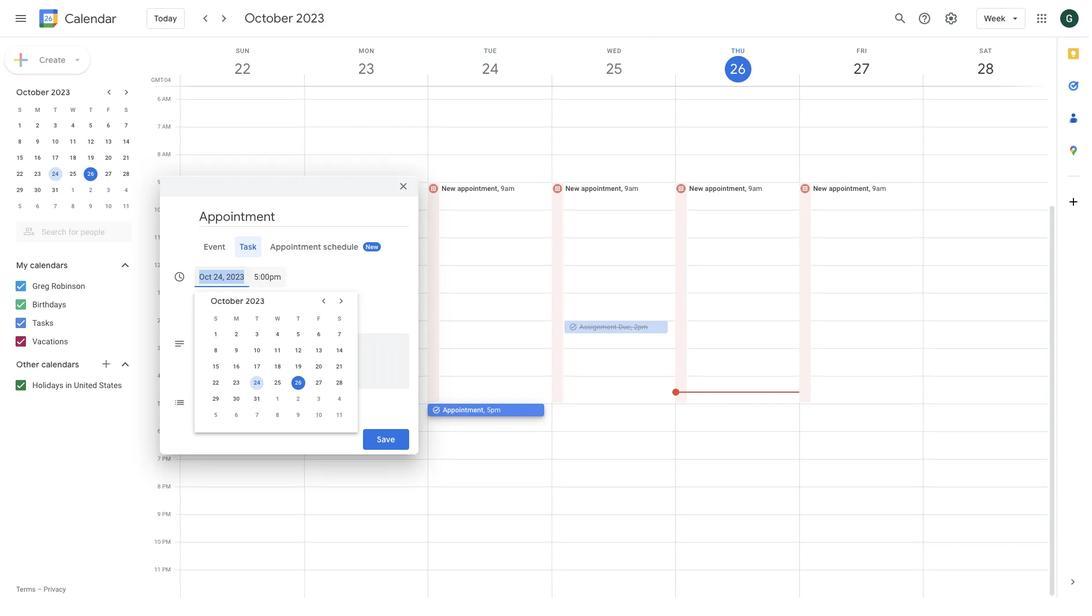 Task type: vqa. For each thing, say whether or not it's contained in the screenshot.


Task type: describe. For each thing, give the bounding box(es) containing it.
today button
[[147, 5, 185, 32]]

1 new appointment , 9am from the left
[[442, 185, 515, 193]]

26 cell for november 2 element associated with bottom november 3 element november 9 element
[[288, 375, 309, 391]]

11 element for 18 element for 26 cell associated with november 2 element associated with bottom november 3 element november 9 element
[[271, 344, 285, 358]]

4 appointment from the left
[[829, 185, 869, 193]]

10 for bottom november 3 element november 10 'element'
[[316, 412, 322, 419]]

appointment schedule
[[270, 242, 359, 252]]

29 element for november 5 element for 30 element corresponding to bottom november 3 element
[[209, 393, 223, 406]]

Add title text field
[[199, 208, 409, 226]]

21 element for topmost november 3 element
[[119, 151, 133, 165]]

november 5 element for 30 element corresponding to bottom november 3 element
[[209, 409, 223, 423]]

20 for 26 cell corresponding to november 2 element for november 9 element related to topmost november 3 element's 20 element
[[105, 155, 112, 161]]

2 horizontal spatial 2023
[[296, 10, 324, 27]]

9 pm
[[158, 511, 171, 518]]

november 8 element for 25 element corresponding to 26 cell corresponding to november 2 element for november 9 element related to topmost november 3 element 18 element's november 1 element
[[66, 200, 80, 214]]

10 for 10 am
[[154, 207, 161, 213]]

tue 24
[[481, 47, 498, 79]]

0 horizontal spatial october 2023 grid
[[11, 102, 135, 215]]

week button
[[977, 5, 1026, 32]]

12 pm
[[154, 262, 171, 268]]

1 vertical spatial october 2023
[[16, 87, 70, 98]]

31 for 24 cell for "17" element related to the 16 element for 30 element corresponding to bottom november 3 element
[[254, 396, 260, 402]]

event
[[204, 242, 226, 252]]

24 inside column header
[[481, 59, 498, 79]]

16 for the 16 element for 30 element corresponding to bottom november 3 element
[[233, 364, 240, 370]]

04
[[164, 77, 171, 83]]

vacations
[[32, 337, 68, 346]]

november 10 element for topmost november 3 element
[[102, 200, 115, 214]]

11 pm
[[154, 567, 171, 573]]

2023 for october 2023 grid to the right
[[246, 296, 265, 307]]

21 element for bottom november 3 element
[[333, 360, 346, 374]]

29 for november 5 element for 30 element corresponding to bottom november 3 element
[[213, 396, 219, 402]]

27 inside column header
[[853, 59, 869, 79]]

1 vertical spatial november 3 element
[[312, 393, 326, 406]]

1 horizontal spatial october 2023 grid
[[206, 311, 350, 424]]

15 element for the 16 element for 30 element related to topmost november 3 element's 22 element
[[13, 151, 27, 165]]

m for "17" element related to the 16 element for 30 element corresponding to bottom november 3 element's 10 element
[[234, 315, 239, 322]]

in
[[66, 381, 72, 390]]

29 element for november 5 element for 30 element related to topmost november 3 element
[[13, 184, 27, 197]]

my calendars
[[16, 260, 68, 271]]

privacy
[[44, 586, 66, 594]]

0 vertical spatial row group
[[11, 118, 135, 215]]

21 for 21 element related to bottom november 3 element
[[336, 364, 343, 370]]

31 element for 24 cell for "17" element corresponding to the 16 element for 30 element related to topmost november 3 element
[[48, 184, 62, 197]]

task
[[239, 242, 257, 252]]

20 element for 26 cell associated with november 2 element associated with bottom november 3 element november 9 element
[[312, 360, 326, 374]]

19 for bottom november 3 element
[[295, 364, 302, 370]]

–
[[37, 586, 42, 594]]

25 column header
[[552, 38, 676, 86]]

greg robinson
[[32, 282, 85, 291]]

23 element for the 16 element for 30 element related to topmost november 3 element
[[31, 167, 44, 181]]

grid containing 22
[[148, 38, 1057, 599]]

23 element for the 16 element for 30 element corresponding to bottom november 3 element
[[229, 376, 243, 390]]

16 element for 30 element related to topmost november 3 element
[[31, 151, 44, 165]]

25 element for 26 cell corresponding to november 2 element for november 9 element related to topmost november 3 element 18 element
[[66, 167, 80, 181]]

26 cell for november 2 element for november 9 element related to topmost november 3 element
[[82, 166, 100, 182]]

24 cell for "17" element corresponding to the 16 element for 30 element related to topmost november 3 element
[[46, 166, 64, 182]]

birthdays
[[32, 300, 66, 309]]

w for the 16 element for 30 element corresponding to bottom november 3 element
[[275, 315, 280, 322]]

31 element for 24 cell for "17" element related to the 16 element for 30 element corresponding to bottom november 3 element
[[250, 393, 264, 406]]

2pm
[[634, 323, 648, 331]]

new
[[366, 244, 379, 251]]

gmt-
[[151, 77, 164, 83]]

wed 25
[[605, 47, 622, 79]]

0 vertical spatial november 3 element
[[102, 184, 115, 197]]

pm for 2 pm
[[162, 318, 171, 324]]

today
[[154, 13, 177, 24]]

2 vertical spatial october 2023
[[211, 296, 265, 307]]

23 inside mon 23
[[357, 59, 374, 79]]

calendar element
[[37, 7, 117, 32]]

november 8 element for november 1 element associated with 25 element corresponding to 18 element for 26 cell associated with november 2 element associated with bottom november 3 element november 9 element
[[271, 409, 285, 423]]

calendars for other calendars
[[41, 360, 79, 370]]

sun
[[236, 47, 250, 55]]

15 element for 22 element corresponding to the 16 element for 30 element corresponding to bottom november 3 element
[[209, 360, 223, 374]]

19 element for november 2 element for november 9 element related to topmost november 3 element's 26, today element
[[84, 151, 98, 165]]

0 vertical spatial october 2023
[[245, 10, 324, 27]]

am for 10 am
[[162, 207, 171, 213]]

26 link
[[725, 56, 751, 83]]

all
[[215, 293, 224, 302]]

5 for 5 pm
[[158, 401, 161, 407]]

2 pm
[[158, 318, 171, 324]]

appointment , 5pm
[[443, 406, 501, 414]]

other calendars
[[16, 360, 79, 370]]

27 for 21 element related to bottom november 3 element
[[316, 380, 322, 386]]

fri 27
[[853, 47, 869, 79]]

my
[[16, 260, 28, 271]]

10 for 10 pm
[[154, 539, 161, 546]]

10 for "17" element related to the 16 element for 30 element corresponding to bottom november 3 element's 10 element
[[254, 348, 260, 354]]

united
[[74, 381, 97, 390]]

30 for 30 element related to topmost november 3 element
[[34, 187, 41, 193]]

october for 10 element related to "17" element corresponding to the 16 element for 30 element related to topmost november 3 element
[[16, 87, 49, 98]]

14 for 14 element related to 21 element related to bottom november 3 element
[[336, 348, 343, 354]]

14 for 14 element associated with 21 element for topmost november 3 element
[[123, 139, 129, 145]]

10 element for "17" element related to the 16 element for 30 element corresponding to bottom november 3 element
[[250, 344, 264, 358]]

5 pm
[[158, 401, 171, 407]]

23 link
[[353, 56, 380, 83]]

8 pm
[[158, 484, 171, 490]]

Start date text field
[[199, 270, 245, 284]]

robinson
[[51, 282, 85, 291]]

3 new appointment , 9am from the left
[[689, 185, 762, 193]]

holidays
[[32, 381, 64, 390]]

event button
[[199, 237, 230, 257]]

w for the 16 element for 30 element related to topmost november 3 element
[[70, 107, 76, 113]]

15 for the 16 element for 30 element related to topmost november 3 element's 22 element
[[17, 155, 23, 161]]

appointment for appointment schedule
[[270, 242, 322, 252]]

sat
[[980, 47, 993, 55]]

11 am
[[154, 234, 171, 241]]

18 element for 26 cell associated with november 2 element associated with bottom november 3 element november 9 element
[[271, 360, 285, 374]]

26, today element for november 2 element associated with bottom november 3 element november 9 element
[[291, 376, 305, 390]]

november 7 element for "31" element corresponding to 24 cell for "17" element related to the 16 element for 30 element corresponding to bottom november 3 element
[[250, 409, 264, 423]]

1 horizontal spatial 12
[[154, 262, 161, 268]]

november 9 element for topmost november 3 element
[[84, 200, 98, 214]]

november 5 element for 30 element related to topmost november 3 element
[[13, 200, 27, 214]]

3 for bottom november 3 element
[[317, 396, 321, 402]]

main drawer image
[[14, 12, 28, 25]]

november 10 element for bottom november 3 element
[[312, 409, 326, 423]]

pm for 5 pm
[[162, 401, 171, 407]]

2023 for the leftmost october 2023 grid
[[51, 87, 70, 98]]

22 for october 2023 grid to the right
[[213, 380, 219, 386]]

november 9 element for bottom november 3 element
[[291, 409, 305, 423]]

holidays in united states
[[32, 381, 122, 390]]

1 9am from the left
[[501, 185, 515, 193]]

calendars for my calendars
[[30, 260, 68, 271]]

sat 28
[[977, 47, 993, 79]]

4 pm
[[158, 373, 171, 379]]

terms – privacy
[[16, 586, 66, 594]]

am for 7 am
[[162, 124, 171, 130]]

m for 10 element related to "17" element corresponding to the 16 element for 30 element related to topmost november 3 element
[[35, 107, 40, 113]]

27 element for topmost november 3 element
[[102, 167, 115, 181]]

november 6 element for 30 element related to topmost november 3 element
[[31, 200, 44, 214]]

pm for 10 pm
[[162, 539, 171, 546]]

new element
[[363, 242, 382, 252]]

9 am
[[157, 179, 171, 185]]

25 link
[[601, 56, 628, 83]]

28 inside 28 column header
[[977, 59, 993, 79]]

10 pm
[[154, 539, 171, 546]]

5pm
[[487, 406, 501, 414]]

16 element for 30 element corresponding to bottom november 3 element
[[229, 360, 243, 374]]

1 horizontal spatial row group
[[206, 327, 350, 424]]

mon 23
[[357, 47, 375, 79]]

24 for 21 element for topmost november 3 element
[[52, 171, 59, 177]]

13 for 26 cell corresponding to november 2 element for november 9 element related to topmost november 3 element's 20 element
[[105, 139, 112, 145]]

10 am
[[154, 207, 171, 213]]

2 9am from the left
[[625, 185, 639, 193]]

23 column header
[[304, 38, 428, 86]]

4 new appointment , 9am from the left
[[813, 185, 886, 193]]

3 9am from the left
[[749, 185, 762, 193]]

tue
[[484, 47, 497, 55]]

1 appointment from the left
[[457, 185, 497, 193]]

terms link
[[16, 586, 36, 594]]

calendar
[[65, 11, 117, 27]]

Search for people text field
[[23, 222, 125, 242]]

0 vertical spatial october
[[245, 10, 293, 27]]

pm for 11 pm
[[162, 567, 171, 573]]

25 inside 'wed 25'
[[605, 59, 622, 79]]

1 pm
[[158, 290, 171, 296]]

assignment
[[579, 323, 617, 331]]

5 for november 5 element for 30 element corresponding to bottom november 3 element
[[214, 412, 217, 419]]

am for 9 am
[[162, 179, 171, 185]]

settings menu image
[[944, 12, 958, 25]]

22 element for the 16 element for 30 element corresponding to bottom november 3 element
[[209, 376, 223, 390]]



Task type: locate. For each thing, give the bounding box(es) containing it.
0 vertical spatial 13 element
[[102, 135, 115, 149]]

november 1 element for 25 element corresponding to 26 cell corresponding to november 2 element for november 9 element related to topmost november 3 element 18 element
[[66, 184, 80, 197]]

21 element
[[119, 151, 133, 165], [333, 360, 346, 374]]

0 vertical spatial 20 element
[[102, 151, 115, 165]]

november 4 element for 28 element associated with 21 element related to bottom november 3 element
[[333, 393, 346, 406]]

my calendars button
[[2, 256, 143, 275]]

pm for 1 pm
[[162, 290, 171, 296]]

29 element
[[13, 184, 27, 197], [209, 393, 223, 406]]

1 horizontal spatial november 10 element
[[312, 409, 326, 423]]

13 element
[[102, 135, 115, 149], [312, 344, 326, 358]]

new appointment , 9am
[[442, 185, 515, 193], [566, 185, 639, 193], [689, 185, 762, 193], [813, 185, 886, 193]]

1 horizontal spatial october
[[211, 296, 244, 307]]

tab list containing event
[[169, 237, 409, 257]]

tab list
[[1058, 38, 1089, 566], [169, 237, 409, 257]]

1 vertical spatial november 6 element
[[229, 409, 243, 423]]

0 vertical spatial 27 element
[[102, 167, 115, 181]]

am for 11 am
[[162, 234, 171, 241]]

0 horizontal spatial tab list
[[169, 237, 409, 257]]

task button
[[235, 237, 261, 257]]

1 horizontal spatial november 1 element
[[271, 393, 285, 406]]

0 horizontal spatial 26, today element
[[84, 167, 98, 181]]

october 2023 up sun
[[245, 10, 324, 27]]

1 horizontal spatial 10 element
[[250, 344, 264, 358]]

3 pm from the top
[[162, 318, 171, 324]]

1 horizontal spatial 19
[[295, 364, 302, 370]]

28 for 21 element for topmost november 3 element
[[123, 171, 129, 177]]

thu
[[731, 47, 745, 55]]

31
[[52, 187, 59, 193], [254, 396, 260, 402]]

9
[[36, 139, 39, 145], [157, 179, 161, 185], [89, 203, 92, 210], [235, 348, 238, 354], [297, 412, 300, 419], [158, 511, 161, 518]]

calendar heading
[[62, 11, 117, 27]]

november 6 element
[[31, 200, 44, 214], [229, 409, 243, 423]]

1 vertical spatial november 11 element
[[333, 409, 346, 423]]

october
[[245, 10, 293, 27], [16, 87, 49, 98], [211, 296, 244, 307]]

26, today element for november 2 element for november 9 element related to topmost november 3 element
[[84, 167, 98, 181]]

1 vertical spatial november 4 element
[[333, 393, 346, 406]]

22 inside column header
[[234, 59, 250, 79]]

3 am from the top
[[162, 151, 171, 158]]

m down the create dropdown button
[[35, 107, 40, 113]]

november 9 element
[[84, 200, 98, 214], [291, 409, 305, 423]]

0 horizontal spatial 27
[[105, 171, 112, 177]]

0 horizontal spatial 19 element
[[84, 151, 98, 165]]

am down 04
[[162, 96, 171, 102]]

14 element for 21 element for topmost november 3 element
[[119, 135, 133, 149]]

am up 12 pm
[[162, 234, 171, 241]]

1 vertical spatial 20 element
[[312, 360, 326, 374]]

2 vertical spatial 26
[[295, 380, 302, 386]]

1 vertical spatial 13 element
[[312, 344, 326, 358]]

23 for 26 cell corresponding to november 2 element for november 9 element related to topmost november 3 element 18 element 11 element
[[34, 171, 41, 177]]

0 horizontal spatial 25 element
[[66, 167, 80, 181]]

5 am from the top
[[162, 207, 171, 213]]

all day
[[215, 293, 239, 302]]

6 pm
[[158, 428, 171, 435]]

week
[[984, 13, 1006, 24]]

30 element for bottom november 3 element
[[229, 393, 243, 406]]

calendars
[[30, 260, 68, 271], [41, 360, 79, 370]]

pm for 3 pm
[[162, 345, 171, 352]]

11 element
[[66, 135, 80, 149], [271, 344, 285, 358]]

30
[[34, 187, 41, 193], [233, 396, 240, 402]]

3 for 3 pm
[[158, 345, 161, 352]]

17 element for the 16 element for 30 element corresponding to bottom november 3 element
[[250, 360, 264, 374]]

november 7 element
[[48, 200, 62, 214], [250, 409, 264, 423]]

26 for 14 element related to 21 element related to bottom november 3 element
[[295, 380, 302, 386]]

states
[[99, 381, 122, 390]]

m down day
[[234, 315, 239, 322]]

pm down the 5 pm
[[162, 428, 171, 435]]

24 cell
[[46, 166, 64, 182], [247, 375, 267, 391]]

1 horizontal spatial 16
[[233, 364, 240, 370]]

31 element
[[48, 184, 62, 197], [250, 393, 264, 406]]

1 vertical spatial 2023
[[51, 87, 70, 98]]

24
[[481, 59, 498, 79], [52, 171, 59, 177], [254, 380, 260, 386]]

19 element
[[84, 151, 98, 165], [291, 360, 305, 374]]

appointment left 5pm
[[443, 406, 484, 414]]

november 3 element down add description text box on the bottom
[[312, 393, 326, 406]]

november 10 element
[[102, 200, 115, 214], [312, 409, 326, 423]]

22 element
[[13, 167, 27, 181], [209, 376, 223, 390]]

6 am
[[157, 96, 171, 102]]

pm for 6 pm
[[162, 428, 171, 435]]

0 horizontal spatial w
[[70, 107, 76, 113]]

w down the create dropdown button
[[70, 107, 76, 113]]

1 horizontal spatial f
[[317, 315, 320, 322]]

29 for november 5 element for 30 element related to topmost november 3 element
[[17, 187, 23, 193]]

1 horizontal spatial tab list
[[1058, 38, 1089, 566]]

pm down 4 pm
[[162, 401, 171, 407]]

october down "start date" text box
[[211, 296, 244, 307]]

20 element for 26 cell corresponding to november 2 element for november 9 element related to topmost november 3 element
[[102, 151, 115, 165]]

17
[[52, 155, 59, 161], [254, 364, 260, 370]]

16 for the 16 element for 30 element related to topmost november 3 element
[[34, 155, 41, 161]]

pm for 9 pm
[[162, 511, 171, 518]]

,
[[497, 185, 499, 193], [621, 185, 623, 193], [745, 185, 747, 193], [869, 185, 871, 193], [631, 323, 632, 331], [484, 406, 485, 414]]

1 horizontal spatial 23
[[233, 380, 240, 386]]

gmt-04
[[151, 77, 171, 83]]

1 new from the left
[[442, 185, 456, 193]]

pm up 4 pm
[[162, 345, 171, 352]]

am down 7 am
[[162, 151, 171, 158]]

appointment
[[270, 242, 322, 252], [443, 406, 484, 414]]

0 vertical spatial 30
[[34, 187, 41, 193]]

pm
[[162, 262, 171, 268], [162, 290, 171, 296], [162, 318, 171, 324], [162, 345, 171, 352], [162, 373, 171, 379], [162, 401, 171, 407], [162, 428, 171, 435], [162, 456, 171, 462], [162, 484, 171, 490], [162, 511, 171, 518], [162, 539, 171, 546], [162, 567, 171, 573]]

31 for 24 cell for "17" element corresponding to the 16 element for 30 element related to topmost november 3 element
[[52, 187, 59, 193]]

pm for 7 pm
[[162, 456, 171, 462]]

1 horizontal spatial 25 element
[[271, 376, 285, 390]]

1 horizontal spatial 31 element
[[250, 393, 264, 406]]

24 link
[[477, 56, 504, 83]]

0 horizontal spatial 31 element
[[48, 184, 62, 197]]

f for topmost november 3 element
[[107, 107, 110, 113]]

10
[[52, 139, 59, 145], [105, 203, 112, 210], [154, 207, 161, 213], [254, 348, 260, 354], [316, 412, 322, 419], [154, 539, 161, 546]]

october 2023
[[245, 10, 324, 27], [16, 87, 70, 98], [211, 296, 265, 307]]

0 vertical spatial november 7 element
[[48, 200, 62, 214]]

30 element
[[31, 184, 44, 197], [229, 393, 243, 406]]

28 link
[[973, 56, 999, 83]]

2 vertical spatial october
[[211, 296, 244, 307]]

1 horizontal spatial 11 element
[[271, 344, 285, 358]]

1 vertical spatial 31 element
[[250, 393, 264, 406]]

1 vertical spatial 31
[[254, 396, 260, 402]]

november 1 element down add description text box on the bottom
[[271, 393, 285, 406]]

1 horizontal spatial 29 element
[[209, 393, 223, 406]]

25 for 14 element associated with 21 element for topmost november 3 element
[[70, 171, 76, 177]]

0 vertical spatial 12
[[87, 139, 94, 145]]

2 vertical spatial 27
[[316, 380, 322, 386]]

Start time text field
[[254, 270, 282, 284]]

1 vertical spatial 17
[[254, 364, 260, 370]]

october up sun
[[245, 10, 293, 27]]

my calendars list
[[2, 277, 143, 351]]

19 for topmost november 3 element
[[87, 155, 94, 161]]

0 vertical spatial november 11 element
[[119, 200, 133, 214]]

7 pm
[[158, 456, 171, 462]]

w down start time text box
[[275, 315, 280, 322]]

28 column header
[[923, 38, 1048, 86]]

0 vertical spatial 20
[[105, 155, 112, 161]]

18 for topmost november 3 element
[[70, 155, 76, 161]]

october 2023 grid
[[11, 102, 135, 215], [206, 311, 350, 424]]

am down 8 am
[[162, 179, 171, 185]]

pm down 7 pm
[[162, 484, 171, 490]]

calendars up in
[[41, 360, 79, 370]]

assignment due , 2pm
[[579, 323, 648, 331]]

24 element for "17" element corresponding to the 16 element for 30 element related to topmost november 3 element
[[48, 167, 62, 181]]

0 horizontal spatial 29
[[17, 187, 23, 193]]

pm up 2 pm
[[162, 290, 171, 296]]

am for 6 am
[[162, 96, 171, 102]]

6 am from the top
[[162, 234, 171, 241]]

1 vertical spatial 10 element
[[250, 344, 264, 358]]

17 element for the 16 element for 30 element related to topmost november 3 element
[[48, 151, 62, 165]]

other calendars button
[[2, 356, 143, 374]]

november 4 element down add description text box on the bottom
[[333, 393, 346, 406]]

0 horizontal spatial 22
[[17, 171, 23, 177]]

november 2 element
[[84, 184, 98, 197], [291, 393, 305, 406]]

2 new from the left
[[566, 185, 580, 193]]

0 vertical spatial 16
[[34, 155, 41, 161]]

5 pm from the top
[[162, 373, 171, 379]]

0 vertical spatial 31
[[52, 187, 59, 193]]

2 horizontal spatial 27
[[853, 59, 869, 79]]

mon
[[359, 47, 375, 55]]

row group
[[11, 118, 135, 215], [206, 327, 350, 424]]

14 element
[[119, 135, 133, 149], [333, 344, 346, 358]]

1 for 25 element corresponding to 26 cell corresponding to november 2 element for november 9 element related to topmost november 3 element 18 element's november 1 element
[[71, 187, 75, 193]]

24 for 21 element related to bottom november 3 element
[[254, 380, 260, 386]]

0 vertical spatial 25
[[605, 59, 622, 79]]

0 horizontal spatial 24 element
[[48, 167, 62, 181]]

november 1 element up search for people text field
[[66, 184, 80, 197]]

10 element for "17" element corresponding to the 16 element for 30 element related to topmost november 3 element
[[48, 135, 62, 149]]

f
[[107, 107, 110, 113], [317, 315, 320, 322]]

0 horizontal spatial 31
[[52, 187, 59, 193]]

november 1 element for 25 element corresponding to 18 element for 26 cell associated with november 2 element associated with bottom november 3 element november 9 element
[[271, 393, 285, 406]]

november 7 element for "31" element for 24 cell for "17" element corresponding to the 16 element for 30 element related to topmost november 3 element
[[48, 200, 62, 214]]

6
[[157, 96, 161, 102], [107, 122, 110, 129], [36, 203, 39, 210], [317, 331, 321, 338], [235, 412, 238, 419], [158, 428, 161, 435]]

tasks
[[32, 319, 54, 328]]

s
[[18, 107, 22, 113], [124, 107, 128, 113], [214, 315, 218, 322], [338, 315, 341, 322]]

13
[[105, 139, 112, 145], [316, 348, 322, 354]]

27 link
[[849, 56, 875, 83]]

26 column header
[[676, 38, 800, 86]]

26, today element
[[84, 167, 98, 181], [291, 376, 305, 390]]

1 vertical spatial calendars
[[41, 360, 79, 370]]

add other calendars image
[[100, 358, 112, 370]]

other
[[16, 360, 39, 370]]

30 element for topmost november 3 element
[[31, 184, 44, 197]]

6 pm from the top
[[162, 401, 171, 407]]

fri
[[857, 47, 868, 55]]

0 horizontal spatial 15 element
[[13, 151, 27, 165]]

2 appointment from the left
[[581, 185, 621, 193]]

november 2 element down add description text box on the bottom
[[291, 393, 305, 406]]

None search field
[[0, 217, 143, 242]]

terms
[[16, 586, 36, 594]]

pm down 8 pm
[[162, 511, 171, 518]]

1 horizontal spatial 24 cell
[[247, 375, 267, 391]]

28 element
[[119, 167, 133, 181], [333, 376, 346, 390]]

t
[[54, 107, 57, 113], [89, 107, 92, 113], [255, 315, 259, 322], [297, 315, 300, 322]]

november 8 element
[[66, 200, 80, 214], [271, 409, 285, 423]]

2
[[36, 122, 39, 129], [89, 187, 92, 193], [158, 318, 161, 324], [235, 331, 238, 338], [297, 396, 300, 402]]

15
[[17, 155, 23, 161], [213, 364, 219, 370]]

november 11 element
[[119, 200, 133, 214], [333, 409, 346, 423]]

1 vertical spatial november 9 element
[[291, 409, 305, 423]]

1 horizontal spatial 28
[[336, 380, 343, 386]]

1 horizontal spatial 15
[[213, 364, 219, 370]]

appointment
[[457, 185, 497, 193], [581, 185, 621, 193], [705, 185, 745, 193], [829, 185, 869, 193]]

wed
[[607, 47, 622, 55]]

9am
[[501, 185, 515, 193], [625, 185, 639, 193], [749, 185, 762, 193], [872, 185, 886, 193]]

create button
[[5, 46, 90, 74]]

0 vertical spatial november 5 element
[[13, 200, 27, 214]]

4 am from the top
[[162, 179, 171, 185]]

8 pm from the top
[[162, 456, 171, 462]]

sun 22
[[234, 47, 250, 79]]

22 for the leftmost october 2023 grid
[[17, 171, 23, 177]]

3 pm
[[158, 345, 171, 352]]

11 pm from the top
[[162, 539, 171, 546]]

1 vertical spatial 27 element
[[312, 376, 326, 390]]

pm down 3 pm
[[162, 373, 171, 379]]

3 appointment from the left
[[705, 185, 745, 193]]

25
[[605, 59, 622, 79], [70, 171, 76, 177], [274, 380, 281, 386]]

17 element
[[48, 151, 62, 165], [250, 360, 264, 374]]

november 4 element for 28 element for 21 element for topmost november 3 element
[[119, 184, 133, 197]]

2 horizontal spatial 23
[[357, 59, 374, 79]]

23 for 11 element for 18 element for 26 cell associated with november 2 element associated with bottom november 3 element november 9 element
[[233, 380, 240, 386]]

0 vertical spatial 2023
[[296, 10, 324, 27]]

22
[[234, 59, 250, 79], [17, 171, 23, 177], [213, 380, 219, 386]]

21
[[123, 155, 129, 161], [336, 364, 343, 370]]

2 horizontal spatial 24
[[481, 59, 498, 79]]

0 horizontal spatial 16
[[34, 155, 41, 161]]

24 element
[[48, 167, 62, 181], [250, 376, 264, 390]]

8 am
[[157, 151, 171, 158]]

0 vertical spatial 21
[[123, 155, 129, 161]]

pm for 8 pm
[[162, 484, 171, 490]]

21 for 21 element for topmost november 3 element
[[123, 155, 129, 161]]

26 cell
[[82, 166, 100, 182], [288, 375, 309, 391]]

1 horizontal spatial 14
[[336, 348, 343, 354]]

28 for 21 element related to bottom november 3 element
[[336, 380, 343, 386]]

22 link
[[229, 56, 256, 83]]

november 9 element up search for people text field
[[84, 200, 98, 214]]

schedule
[[324, 242, 359, 252]]

7 pm from the top
[[162, 428, 171, 435]]

1 horizontal spatial 31
[[254, 396, 260, 402]]

pm up 3 pm
[[162, 318, 171, 324]]

3 new from the left
[[689, 185, 703, 193]]

10 for 10 element related to "17" element corresponding to the 16 element for 30 element related to topmost november 3 element
[[52, 139, 59, 145]]

20 element
[[102, 151, 115, 165], [312, 360, 326, 374]]

10 element
[[48, 135, 62, 149], [250, 344, 264, 358]]

4 9am from the left
[[872, 185, 886, 193]]

26
[[729, 60, 745, 79], [87, 171, 94, 177], [295, 380, 302, 386]]

1 for november 1 element associated with 25 element corresponding to 18 element for 26 cell associated with november 2 element associated with bottom november 3 element november 9 element
[[276, 396, 279, 402]]

3 for topmost november 3 element
[[107, 187, 110, 193]]

1 vertical spatial f
[[317, 315, 320, 322]]

26 inside 26 column header
[[729, 60, 745, 79]]

1 horizontal spatial november 6 element
[[229, 409, 243, 423]]

october down the create dropdown button
[[16, 87, 49, 98]]

29
[[17, 187, 23, 193], [213, 396, 219, 402]]

1 vertical spatial 27
[[105, 171, 112, 177]]

1 horizontal spatial w
[[275, 315, 280, 322]]

27 element
[[102, 167, 115, 181], [312, 376, 326, 390]]

1 vertical spatial 23 element
[[229, 376, 243, 390]]

due
[[619, 323, 631, 331]]

thu 26
[[729, 47, 745, 79]]

13 element for 20 element associated with 26 cell associated with november 2 element associated with bottom november 3 element november 9 element
[[312, 344, 326, 358]]

2 new appointment , 9am from the left
[[566, 185, 639, 193]]

pm up 1 pm
[[162, 262, 171, 268]]

calendars up greg
[[30, 260, 68, 271]]

1 am from the top
[[162, 96, 171, 102]]

row
[[11, 102, 135, 118], [11, 118, 135, 134], [11, 134, 135, 150], [11, 150, 135, 166], [11, 166, 135, 182], [11, 182, 135, 199], [11, 199, 135, 215], [206, 311, 350, 327], [206, 327, 350, 343], [206, 343, 350, 359], [206, 359, 350, 375], [206, 375, 350, 391], [206, 391, 350, 408], [206, 408, 350, 424]]

1 horizontal spatial 22 element
[[209, 376, 223, 390]]

0 horizontal spatial 20
[[105, 155, 112, 161]]

18 element for 26 cell corresponding to november 2 element for november 9 element related to topmost november 3 element
[[66, 151, 80, 165]]

0 horizontal spatial 29 element
[[13, 184, 27, 197]]

am down 9 am
[[162, 207, 171, 213]]

1 vertical spatial 20
[[316, 364, 322, 370]]

november 6 element for 30 element corresponding to bottom november 3 element
[[229, 409, 243, 423]]

grid
[[148, 38, 1057, 599]]

10 pm from the top
[[162, 511, 171, 518]]

1 horizontal spatial november 2 element
[[291, 393, 305, 406]]

12 element for '13' element corresponding to 20 element associated with 26 cell associated with november 2 element associated with bottom november 3 element november 9 element
[[291, 344, 305, 358]]

7 am
[[157, 124, 171, 130]]

13 for 20 element associated with 26 cell associated with november 2 element associated with bottom november 3 element november 9 element
[[316, 348, 322, 354]]

22 column header
[[180, 38, 305, 86]]

15 for 22 element corresponding to the 16 element for 30 element corresponding to bottom november 3 element
[[213, 364, 219, 370]]

17 for "17" element corresponding to the 16 element for 30 element related to topmost november 3 element
[[52, 155, 59, 161]]

october 2023 down the create dropdown button
[[16, 87, 70, 98]]

0 vertical spatial 12 element
[[84, 135, 98, 149]]

1 horizontal spatial 20 element
[[312, 360, 326, 374]]

1 horizontal spatial 25
[[274, 380, 281, 386]]

27 for 21 element for topmost november 3 element
[[105, 171, 112, 177]]

0 horizontal spatial november 3 element
[[102, 184, 115, 197]]

15 element
[[13, 151, 27, 165], [209, 360, 223, 374]]

4
[[71, 122, 75, 129], [125, 187, 128, 193], [276, 331, 279, 338], [158, 373, 161, 379], [338, 396, 341, 402]]

8
[[18, 139, 21, 145], [157, 151, 161, 158], [71, 203, 75, 210], [214, 348, 217, 354], [276, 412, 279, 419], [158, 484, 161, 490]]

november 3 element up search for people text field
[[102, 184, 115, 197]]

25 for 14 element related to 21 element related to bottom november 3 element
[[274, 380, 281, 386]]

0 horizontal spatial 21
[[123, 155, 129, 161]]

0 horizontal spatial 14
[[123, 139, 129, 145]]

1 vertical spatial 25
[[70, 171, 76, 177]]

20 for 20 element associated with 26 cell associated with november 2 element associated with bottom november 3 element november 9 element
[[316, 364, 322, 370]]

2 pm from the top
[[162, 290, 171, 296]]

9 pm from the top
[[162, 484, 171, 490]]

appointment down add title text box
[[270, 242, 322, 252]]

day
[[226, 293, 239, 302]]

1 horizontal spatial november 5 element
[[209, 409, 223, 423]]

24 column header
[[428, 38, 552, 86]]

m
[[35, 107, 40, 113], [234, 315, 239, 322]]

1 vertical spatial 21 element
[[333, 360, 346, 374]]

1 horizontal spatial 23 element
[[229, 376, 243, 390]]

5 inside grid
[[158, 401, 161, 407]]

november 2 element up search for people text field
[[84, 184, 98, 197]]

1 pm from the top
[[162, 262, 171, 268]]

30 for 30 element corresponding to bottom november 3 element
[[233, 396, 240, 402]]

19
[[87, 155, 94, 161], [295, 364, 302, 370]]

pm up 8 pm
[[162, 456, 171, 462]]

pm for 12 pm
[[162, 262, 171, 268]]

27 column header
[[799, 38, 924, 86]]

october 2023 down "start date" text box
[[211, 296, 265, 307]]

17 for "17" element related to the 16 element for 30 element corresponding to bottom november 3 element
[[254, 364, 260, 370]]

10 for topmost november 3 element's november 10 'element'
[[105, 203, 112, 210]]

12 element
[[84, 135, 98, 149], [291, 344, 305, 358]]

0 horizontal spatial f
[[107, 107, 110, 113]]

1 horizontal spatial 22
[[213, 380, 219, 386]]

privacy link
[[44, 586, 66, 594]]

18 for bottom november 3 element
[[274, 364, 281, 370]]

26 for 14 element associated with 21 element for topmost november 3 element
[[87, 171, 94, 177]]

0 vertical spatial 17 element
[[48, 151, 62, 165]]

0 vertical spatial 24 cell
[[46, 166, 64, 182]]

0 vertical spatial 23
[[357, 59, 374, 79]]

1 vertical spatial 28 element
[[333, 376, 346, 390]]

27
[[853, 59, 869, 79], [105, 171, 112, 177], [316, 380, 322, 386]]

11 element for 26 cell corresponding to november 2 element for november 9 element related to topmost november 3 element 18 element
[[66, 135, 80, 149]]

7
[[125, 122, 128, 129], [157, 124, 161, 130], [54, 203, 57, 210], [338, 331, 341, 338], [255, 412, 259, 419], [158, 456, 161, 462]]

1 vertical spatial 14 element
[[333, 344, 346, 358]]

4 new from the left
[[813, 185, 827, 193]]

november 4 element left 9 am
[[119, 184, 133, 197]]

16 element
[[31, 151, 44, 165], [229, 360, 243, 374]]

am
[[162, 96, 171, 102], [162, 124, 171, 130], [162, 151, 171, 158], [162, 179, 171, 185], [162, 207, 171, 213], [162, 234, 171, 241]]

november 11 element for bottom november 3 element
[[333, 409, 346, 423]]

2 am from the top
[[162, 124, 171, 130]]

november 5 element
[[13, 200, 27, 214], [209, 409, 223, 423]]

18 element
[[66, 151, 80, 165], [271, 360, 285, 374]]

1 vertical spatial w
[[275, 315, 280, 322]]

pm down the 9 pm at the bottom
[[162, 539, 171, 546]]

18
[[70, 155, 76, 161], [274, 364, 281, 370]]

1 horizontal spatial 20
[[316, 364, 322, 370]]

25 element for 18 element for 26 cell associated with november 2 element associated with bottom november 3 element november 9 element
[[271, 376, 285, 390]]

25 element
[[66, 167, 80, 181], [271, 376, 285, 390]]

pm down 10 pm
[[162, 567, 171, 573]]

12 pm from the top
[[162, 567, 171, 573]]

november 9 element down add description text box on the bottom
[[291, 409, 305, 423]]

28 element for 21 element for topmost november 3 element
[[119, 167, 133, 181]]

0 horizontal spatial 18
[[70, 155, 76, 161]]

am down 6 am
[[162, 124, 171, 130]]

28
[[977, 59, 993, 79], [123, 171, 129, 177], [336, 380, 343, 386]]

1 for 1 pm
[[158, 290, 161, 296]]

Add description text field
[[195, 338, 409, 380]]

november 3 element
[[102, 184, 115, 197], [312, 393, 326, 406]]

november 2 element for november 9 element related to topmost november 3 element
[[84, 184, 98, 197]]

greg
[[32, 282, 49, 291]]

5 for november 5 element for 30 element related to topmost november 3 element
[[18, 203, 21, 210]]

november 11 element for topmost november 3 element
[[119, 200, 133, 214]]

12 element for 26 cell corresponding to november 2 element for november 9 element related to topmost november 3 element's 20 element '13' element
[[84, 135, 98, 149]]

0 horizontal spatial 17 element
[[48, 151, 62, 165]]

23 element
[[31, 167, 44, 181], [229, 376, 243, 390]]

create
[[39, 55, 66, 65]]

november 1 element
[[66, 184, 80, 197], [271, 393, 285, 406]]

2023
[[296, 10, 324, 27], [51, 87, 70, 98], [246, 296, 265, 307]]

0 horizontal spatial 18 element
[[66, 151, 80, 165]]

0 vertical spatial 13
[[105, 139, 112, 145]]

4 pm from the top
[[162, 345, 171, 352]]

november 4 element
[[119, 184, 133, 197], [333, 393, 346, 406]]

12 for the 16 element for 30 element corresponding to bottom november 3 element
[[295, 348, 302, 354]]

1 vertical spatial 26 cell
[[288, 375, 309, 391]]

27 element for bottom november 3 element
[[312, 376, 326, 390]]



